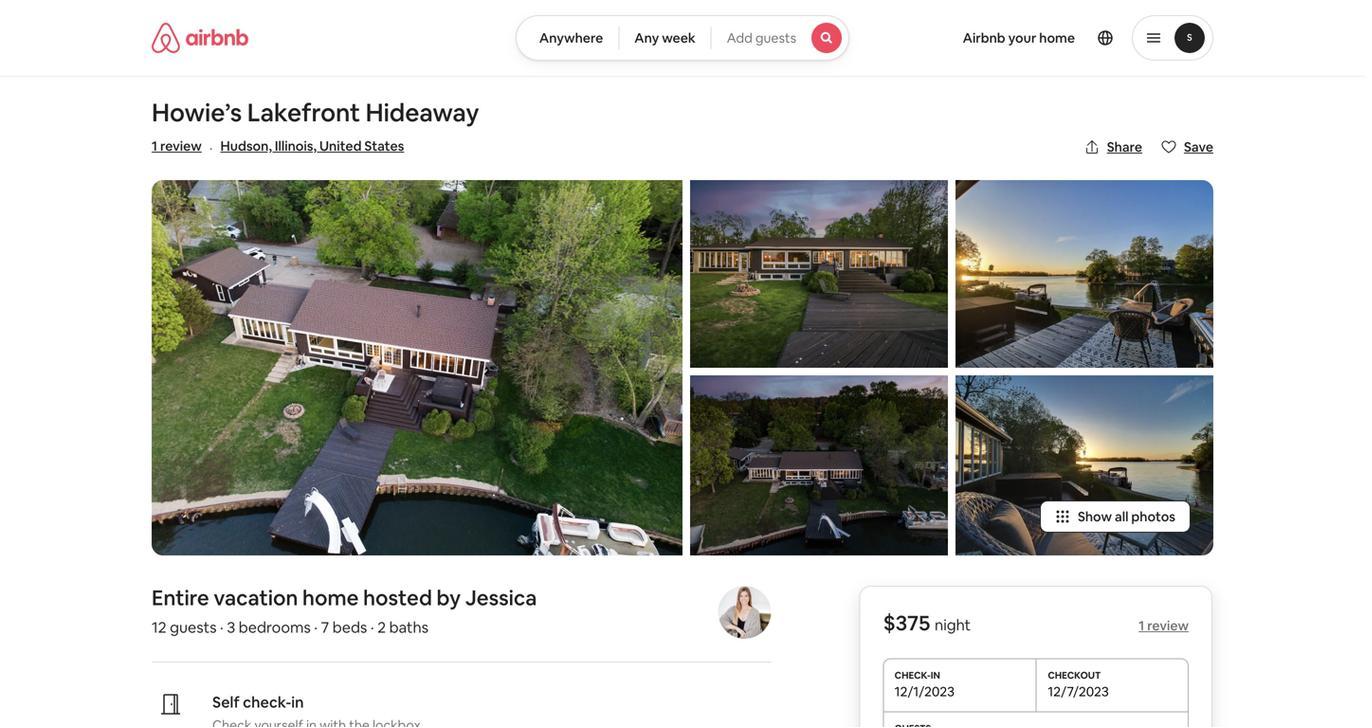 Task type: vqa. For each thing, say whether or not it's contained in the screenshot.
CHECK
no



Task type: describe. For each thing, give the bounding box(es) containing it.
7
[[321, 618, 329, 637]]

none search field containing anywhere
[[516, 15, 850, 61]]

$375
[[883, 610, 930, 637]]

· left 2
[[371, 618, 374, 637]]

review for 1 review
[[1147, 617, 1189, 635]]

self check-in
[[212, 693, 304, 712]]

share button
[[1077, 131, 1150, 163]]

howie's lakefront hideaway image 2 image
[[690, 180, 948, 368]]

check-
[[243, 693, 291, 712]]

profile element
[[872, 0, 1214, 76]]

hideaway
[[366, 97, 479, 128]]

show all photos
[[1078, 508, 1176, 525]]

1 review
[[1139, 617, 1189, 635]]

3
[[227, 618, 235, 637]]

review for 1 review · hudson, illinois, united states
[[160, 137, 202, 155]]

· left 3
[[220, 618, 224, 637]]

home for vacation
[[303, 585, 359, 612]]

show
[[1078, 508, 1112, 525]]

night
[[935, 616, 971, 635]]

by jessica
[[437, 585, 537, 612]]

· left 7
[[314, 618, 318, 637]]

1 for 1 review · hudson, illinois, united states
[[152, 137, 157, 155]]

illinois,
[[275, 137, 317, 155]]

anywhere button
[[516, 15, 619, 61]]

self
[[212, 693, 240, 712]]

home for your
[[1039, 29, 1075, 46]]

lakefront
[[247, 97, 360, 128]]

howie's lakefront hideaway image 1 image
[[152, 180, 683, 556]]

1 review · hudson, illinois, united states
[[152, 137, 404, 157]]

photos
[[1132, 508, 1176, 525]]

12/7/2023
[[1048, 683, 1109, 700]]

any week button
[[618, 15, 712, 61]]

states
[[365, 137, 404, 155]]

0 horizontal spatial 1 review button
[[152, 137, 202, 156]]

any week
[[635, 29, 696, 46]]

1 horizontal spatial 1 review button
[[1139, 617, 1189, 635]]

beds
[[333, 618, 367, 637]]

show all photos button
[[1040, 501, 1191, 533]]



Task type: locate. For each thing, give the bounding box(es) containing it.
$375 night
[[883, 610, 971, 637]]

anywhere
[[539, 29, 603, 46]]

home inside profile element
[[1039, 29, 1075, 46]]

united
[[320, 137, 362, 155]]

howie's
[[152, 97, 242, 128]]

0 vertical spatial guests
[[756, 29, 797, 46]]

hudson, illinois, united states button
[[220, 135, 404, 157]]

1 vertical spatial 1
[[1139, 617, 1145, 635]]

review
[[160, 137, 202, 155], [1147, 617, 1189, 635]]

1 vertical spatial 1 review button
[[1139, 617, 1189, 635]]

1 vertical spatial guests
[[170, 618, 217, 637]]

1
[[152, 137, 157, 155], [1139, 617, 1145, 635]]

airbnb your home link
[[952, 18, 1087, 58]]

entire
[[152, 585, 209, 612]]

0 vertical spatial review
[[160, 137, 202, 155]]

0 horizontal spatial guests
[[170, 618, 217, 637]]

save button
[[1154, 131, 1221, 163]]

hosted
[[363, 585, 432, 612]]

1 review button
[[152, 137, 202, 156], [1139, 617, 1189, 635]]

12/1/2023
[[895, 683, 955, 700]]

0 vertical spatial 1 review button
[[152, 137, 202, 156]]

baths
[[389, 618, 429, 637]]

guests right add at right
[[756, 29, 797, 46]]

howie's lakefront hideaway image 3 image
[[690, 376, 948, 556]]

1 for 1 review
[[1139, 617, 1145, 635]]

guests down the entire
[[170, 618, 217, 637]]

2
[[377, 618, 386, 637]]

all
[[1115, 508, 1129, 525]]

·
[[209, 138, 213, 157], [220, 618, 224, 637], [314, 618, 318, 637], [371, 618, 374, 637]]

your
[[1008, 29, 1037, 46]]

howie's lakefront hideaway
[[152, 97, 479, 128]]

save
[[1184, 138, 1214, 156]]

vacation
[[214, 585, 298, 612]]

any
[[635, 29, 659, 46]]

None search field
[[516, 15, 850, 61]]

0 horizontal spatial home
[[303, 585, 359, 612]]

howie's lakefront hideaway image 4 image
[[956, 180, 1214, 368]]

guests inside entire vacation home hosted by jessica 12 guests · 3 bedrooms · 7 beds · 2 baths
[[170, 618, 217, 637]]

1 horizontal spatial review
[[1147, 617, 1189, 635]]

home
[[1039, 29, 1075, 46], [303, 585, 359, 612]]

0 vertical spatial 1
[[152, 137, 157, 155]]

in
[[291, 693, 304, 712]]

1 inside 1 review · hudson, illinois, united states
[[152, 137, 157, 155]]

1 horizontal spatial home
[[1039, 29, 1075, 46]]

12
[[152, 618, 167, 637]]

1 vertical spatial home
[[303, 585, 359, 612]]

1 horizontal spatial guests
[[756, 29, 797, 46]]

share
[[1107, 138, 1143, 156]]

1 vertical spatial review
[[1147, 617, 1189, 635]]

1 horizontal spatial 1
[[1139, 617, 1145, 635]]

home right your
[[1039, 29, 1075, 46]]

add guests
[[727, 29, 797, 46]]

review inside 1 review · hudson, illinois, united states
[[160, 137, 202, 155]]

guests inside the add guests button
[[756, 29, 797, 46]]

0 vertical spatial home
[[1039, 29, 1075, 46]]

hudson,
[[220, 137, 272, 155]]

week
[[662, 29, 696, 46]]

howie's lakefront hideaway image 5 image
[[956, 376, 1214, 556]]

airbnb your home
[[963, 29, 1075, 46]]

0 horizontal spatial review
[[160, 137, 202, 155]]

learn more about the host, jessica. image
[[718, 586, 771, 639], [718, 586, 771, 639]]

· inside 1 review · hudson, illinois, united states
[[209, 138, 213, 157]]

guests
[[756, 29, 797, 46], [170, 618, 217, 637]]

add guests button
[[711, 15, 850, 61]]

entire vacation home hosted by jessica 12 guests · 3 bedrooms · 7 beds · 2 baths
[[152, 585, 537, 637]]

home inside entire vacation home hosted by jessica 12 guests · 3 bedrooms · 7 beds · 2 baths
[[303, 585, 359, 612]]

home up 7
[[303, 585, 359, 612]]

airbnb
[[963, 29, 1006, 46]]

· left hudson,
[[209, 138, 213, 157]]

add
[[727, 29, 753, 46]]

bedrooms
[[239, 618, 311, 637]]

0 horizontal spatial 1
[[152, 137, 157, 155]]



